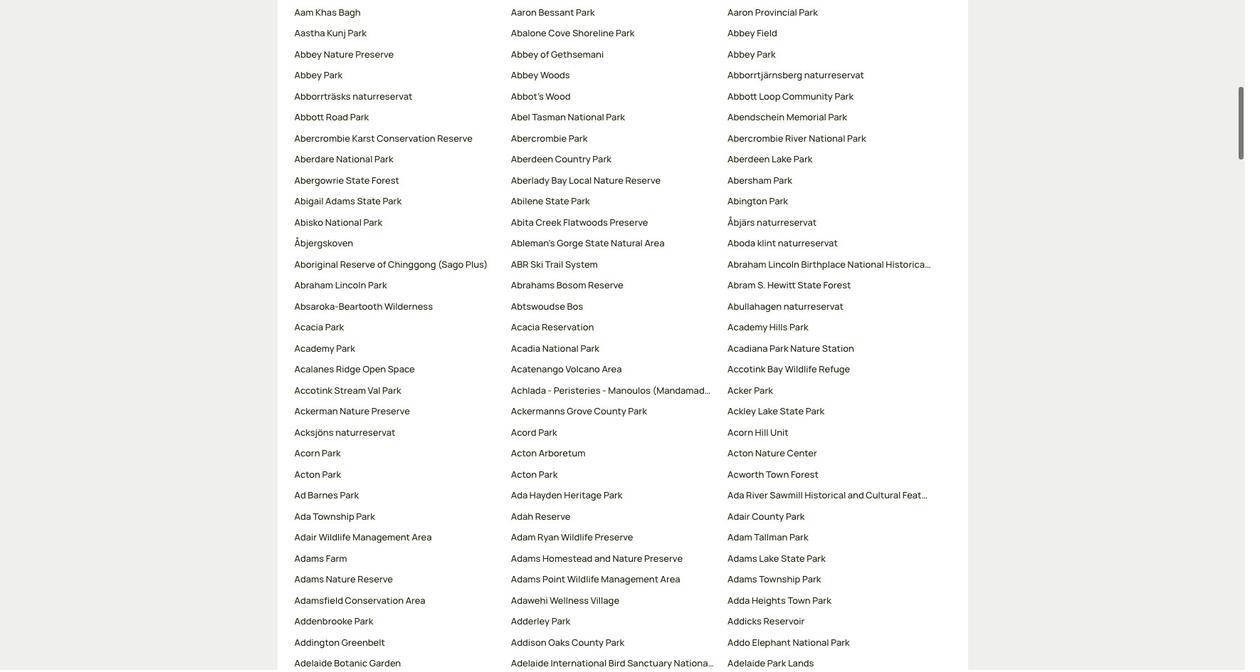 Task type: locate. For each thing, give the bounding box(es) containing it.
2 acacia from the left
[[511, 321, 540, 334]]

0 horizontal spatial acton park link
[[294, 468, 500, 482]]

0 horizontal spatial abraham
[[294, 279, 333, 292]]

wildlife inside adams point wildlife management area link
[[567, 573, 599, 586]]

adair county park
[[728, 510, 805, 523]]

1 horizontal spatial and
[[848, 489, 864, 502]]

township up adda heights town park
[[759, 573, 801, 586]]

river up adair county park at the bottom of page
[[746, 489, 768, 502]]

abbott inside "link"
[[728, 90, 758, 102]]

1 vertical spatial forest
[[824, 279, 851, 292]]

adam down adah at left bottom
[[511, 531, 536, 544]]

1 vertical spatial lincoln
[[335, 279, 366, 292]]

abercrombie up aberdare
[[294, 132, 350, 144]]

åbjärs naturreservat link
[[728, 216, 933, 230]]

1 vertical spatial accotink
[[294, 384, 333, 397]]

2 abercrombie from the left
[[511, 132, 567, 144]]

1 vertical spatial abbott
[[294, 111, 324, 123]]

preserve down adah reserve link
[[595, 531, 634, 544]]

forest for acworth town forest
[[791, 468, 819, 481]]

bessant
[[539, 6, 574, 18]]

adams up the adawehi on the bottom left of the page
[[511, 573, 541, 586]]

0 vertical spatial river
[[786, 132, 807, 144]]

forest down aberdare national park link
[[372, 174, 399, 187]]

1 horizontal spatial abercrombie
[[511, 132, 567, 144]]

0 vertical spatial forest
[[372, 174, 399, 187]]

academy up acalanes
[[294, 342, 335, 355]]

2 vertical spatial lake
[[759, 552, 779, 565]]

abbey up the abbot's on the top left of page
[[511, 69, 539, 81]]

ada hayden heritage park
[[511, 489, 623, 502]]

abilene state park
[[511, 195, 590, 208]]

acadiana
[[728, 342, 768, 355]]

1 horizontal spatial acorn
[[728, 426, 754, 439]]

forest inside acworth town forest link
[[791, 468, 819, 481]]

adelaide
[[294, 657, 332, 670], [511, 657, 549, 670], [728, 657, 766, 670]]

county down achlada - peristeries - manoulos (mandamadou) link
[[594, 405, 626, 418]]

1 horizontal spatial accotink
[[728, 363, 766, 376]]

1 vertical spatial academy
[[294, 342, 335, 355]]

2 adam from the left
[[728, 531, 753, 544]]

1 vertical spatial town
[[788, 594, 811, 607]]

acton park link up ada hayden heritage park link
[[511, 468, 716, 482]]

0 horizontal spatial adair
[[294, 531, 317, 544]]

0 horizontal spatial abbey park link
[[294, 69, 500, 83]]

abborrtjärnsberg naturreservat
[[728, 69, 864, 81]]

0 horizontal spatial ada
[[294, 510, 311, 523]]

academy inside academy hills park "link"
[[728, 321, 768, 334]]

abbott down 'abborrträsks'
[[294, 111, 324, 123]]

national up pangkara
[[793, 636, 829, 649]]

2 horizontal spatial -
[[733, 657, 737, 670]]

accotink for accotink bay wildlife refuge
[[728, 363, 766, 376]]

1 horizontal spatial ada
[[511, 489, 528, 502]]

1 horizontal spatial abraham
[[728, 258, 767, 271]]

0 horizontal spatial aaron
[[511, 6, 537, 18]]

reserve down abr ski trail system link
[[588, 279, 624, 292]]

abbey down abbey field
[[728, 48, 755, 60]]

adair wildlife management area
[[294, 531, 432, 544]]

adair inside 'link'
[[728, 510, 750, 523]]

0 horizontal spatial and
[[595, 552, 611, 565]]

naturreservat up aboda klint naturreservat
[[757, 216, 817, 229]]

1 horizontal spatial historical
[[886, 258, 927, 271]]

1 horizontal spatial adam
[[728, 531, 753, 544]]

1 horizontal spatial abbott
[[728, 90, 758, 102]]

naturreservat for abborrtjärnsberg naturreservat
[[805, 69, 864, 81]]

abercrombie river national park
[[728, 132, 866, 144]]

botanic
[[334, 657, 368, 670]]

naturreservat inside åbjärs naturreservat link
[[757, 216, 817, 229]]

county up international at the bottom of the page
[[572, 636, 604, 649]]

0 horizontal spatial acton park
[[294, 468, 341, 481]]

national right sanctuary
[[674, 657, 711, 670]]

adams for adams township park
[[728, 573, 758, 586]]

wildlife down acadiana park nature station on the bottom right of the page
[[785, 363, 817, 376]]

academy inside academy park link
[[294, 342, 335, 355]]

county inside addison oaks county park 'link'
[[572, 636, 604, 649]]

0 horizontal spatial bay
[[552, 174, 567, 187]]

state down abergowrie state forest
[[357, 195, 381, 208]]

1 horizontal spatial management
[[601, 573, 659, 586]]

2 horizontal spatial forest
[[824, 279, 851, 292]]

0 vertical spatial of
[[540, 48, 549, 60]]

1 vertical spatial historical
[[805, 489, 846, 502]]

bay down acadiana park nature station on the bottom right of the page
[[768, 363, 783, 376]]

county inside ackermanns grove county park link
[[594, 405, 626, 418]]

0 vertical spatial adair
[[728, 510, 750, 523]]

dialog
[[0, 0, 1246, 670]]

0 horizontal spatial abbott
[[294, 111, 324, 123]]

2 vertical spatial forest
[[791, 468, 819, 481]]

naturreservat up birthplace
[[778, 237, 838, 250]]

ada for ada river sawmill historical and cultural features reserve
[[728, 489, 745, 502]]

3 adelaide from the left
[[728, 657, 766, 670]]

0 horizontal spatial acorn
[[294, 447, 320, 460]]

1 horizontal spatial abbey park
[[728, 48, 776, 60]]

abullahagen naturreservat link
[[728, 300, 933, 314]]

0 horizontal spatial adam
[[511, 531, 536, 544]]

area
[[645, 237, 665, 250], [602, 363, 622, 376], [412, 531, 432, 544], [661, 573, 681, 586], [406, 594, 426, 607]]

1 vertical spatial lake
[[758, 405, 778, 418]]

- right the achlada
[[548, 384, 552, 397]]

adelaide for adelaide park lands
[[728, 657, 766, 670]]

naturreservat for åbjärs naturreservat
[[757, 216, 817, 229]]

acksjöns naturreservat
[[294, 426, 395, 439]]

ada down the acworth
[[728, 489, 745, 502]]

adair inside adair wildlife management area link
[[294, 531, 317, 544]]

1 abercrombie from the left
[[294, 132, 350, 144]]

acatenango volcano area link
[[511, 363, 716, 377]]

1 horizontal spatial aberdeen
[[728, 153, 770, 166]]

tasman
[[532, 111, 566, 123]]

adair for adair wildlife management area
[[294, 531, 317, 544]]

0 horizontal spatial adelaide
[[294, 657, 332, 670]]

abraham lincoln birthplace national historical park link
[[728, 258, 948, 272]]

abbott loop community park link
[[728, 90, 933, 104]]

nature down adam ryan wildlife preserve link
[[613, 552, 643, 565]]

adda heights town park link
[[728, 594, 933, 608]]

abborrträsks naturreservat link
[[294, 90, 500, 104]]

river
[[786, 132, 807, 144], [746, 489, 768, 502]]

wildlife inside accotink bay wildlife refuge link
[[785, 363, 817, 376]]

1 vertical spatial river
[[746, 489, 768, 502]]

adair for adair county park
[[728, 510, 750, 523]]

1 aaron from the left
[[511, 6, 537, 18]]

abbey for abbey nature preserve link
[[294, 48, 322, 60]]

0 horizontal spatial forest
[[372, 174, 399, 187]]

1 adam from the left
[[511, 531, 536, 544]]

lincoln for park
[[335, 279, 366, 292]]

acton up hayden
[[511, 468, 537, 481]]

national down abendschein memorial park link
[[809, 132, 846, 144]]

1 horizontal spatial of
[[540, 48, 549, 60]]

aberdare
[[294, 153, 334, 166]]

aberlady bay local nature reserve
[[511, 174, 661, 187]]

aberlady
[[511, 174, 550, 187]]

lake for aberdeen
[[772, 153, 792, 166]]

0 horizontal spatial of
[[377, 258, 386, 271]]

wildlife for adams
[[567, 573, 599, 586]]

aberdeen for aberdeen lake park
[[728, 153, 770, 166]]

preserve down adam ryan wildlife preserve link
[[645, 552, 683, 565]]

of up abbey woods
[[540, 48, 549, 60]]

grove
[[567, 405, 593, 418]]

1 vertical spatial bay
[[768, 363, 783, 376]]

achlada - peristeries - manoulos (mandamadou)
[[511, 384, 720, 397]]

adderley park link
[[511, 615, 716, 629]]

wood
[[546, 90, 571, 102]]

nature down aberdeen country park link
[[594, 174, 624, 187]]

2 horizontal spatial ada
[[728, 489, 745, 502]]

addicks reservoir
[[728, 615, 805, 628]]

area down acadia national park link at the bottom of the page
[[602, 363, 622, 376]]

adelaide for adelaide botanic garden
[[294, 657, 332, 670]]

nature down the kunj
[[324, 48, 354, 60]]

0 vertical spatial county
[[594, 405, 626, 418]]

1 adelaide from the left
[[294, 657, 332, 670]]

town down acton nature center
[[766, 468, 789, 481]]

3 abercrombie from the left
[[728, 132, 784, 144]]

aaron provincial park link
[[728, 6, 933, 20]]

acadia national park
[[511, 342, 600, 355]]

forest down center
[[791, 468, 819, 481]]

addington greenbelt
[[294, 636, 385, 649]]

0 horizontal spatial acacia
[[294, 321, 323, 334]]

1 vertical spatial abbey park link
[[294, 69, 500, 83]]

1 vertical spatial adair
[[294, 531, 317, 544]]

1 vertical spatial abraham
[[294, 279, 333, 292]]

0 horizontal spatial historical
[[805, 489, 846, 502]]

of down 'åbjergskoven' link
[[377, 258, 386, 271]]

0 vertical spatial academy
[[728, 321, 768, 334]]

preserve down accotink stream val park 'link' on the left bottom of the page
[[372, 405, 410, 418]]

aam
[[294, 6, 314, 18]]

0 vertical spatial lake
[[772, 153, 792, 166]]

accotink down acalanes
[[294, 384, 333, 397]]

accotink stream val park
[[294, 384, 401, 397]]

abercrombie for abercrombie river national park
[[728, 132, 784, 144]]

adair up the adam tallman park
[[728, 510, 750, 523]]

0 horizontal spatial accotink
[[294, 384, 333, 397]]

memorial
[[787, 111, 827, 123]]

local
[[569, 174, 592, 187]]

abita
[[511, 216, 534, 229]]

abbey field
[[728, 27, 778, 39]]

adelaide park lands link
[[728, 657, 933, 670]]

county for ackermanns grove county park
[[594, 405, 626, 418]]

1 vertical spatial township
[[759, 573, 801, 586]]

0 horizontal spatial township
[[313, 510, 354, 523]]

absaroka-beartooth wilderness link
[[294, 300, 500, 314]]

0 vertical spatial bay
[[552, 174, 567, 187]]

- down acatenango volcano area link
[[603, 384, 607, 397]]

lake up hill
[[758, 405, 778, 418]]

ada down ad
[[294, 510, 311, 523]]

accotink down acadiana
[[728, 363, 766, 376]]

adam left tallman
[[728, 531, 753, 544]]

county inside the adair county park 'link'
[[752, 510, 784, 523]]

ryan
[[538, 531, 559, 544]]

acalanes ridge open space link
[[294, 363, 500, 377]]

1 horizontal spatial acacia
[[511, 321, 540, 334]]

naturreservat inside abborrtjärnsberg naturreservat link
[[805, 69, 864, 81]]

hewitt
[[768, 279, 796, 292]]

creek
[[536, 216, 562, 229]]

1 acacia from the left
[[294, 321, 323, 334]]

park inside 'link'
[[383, 384, 401, 397]]

acton up ad
[[294, 468, 320, 481]]

1 horizontal spatial bay
[[768, 363, 783, 376]]

1 horizontal spatial aaron
[[728, 6, 754, 18]]

bay inside accotink bay wildlife refuge link
[[768, 363, 783, 376]]

national down aboda klint naturreservat link
[[848, 258, 884, 271]]

abercrombie down tasman
[[511, 132, 567, 144]]

adams for adams homestead and nature preserve
[[511, 552, 541, 565]]

sanctuary
[[628, 657, 672, 670]]

lake down the adam tallman park
[[759, 552, 779, 565]]

features
[[903, 489, 941, 502]]

0 horizontal spatial academy
[[294, 342, 335, 355]]

2 adelaide from the left
[[511, 657, 549, 670]]

acorn
[[728, 426, 754, 439], [294, 447, 320, 460]]

gethsemani
[[551, 48, 604, 60]]

academy hills park link
[[728, 321, 933, 335]]

bay inside aberlady bay local nature reserve link
[[552, 174, 567, 187]]

town up the reservoir
[[788, 594, 811, 607]]

cookie consent banner dialog
[[17, 603, 1229, 653]]

0 vertical spatial abbott
[[728, 90, 758, 102]]

0 vertical spatial acorn
[[728, 426, 754, 439]]

abbey down abalone
[[511, 48, 539, 60]]

preserve inside the adams homestead and nature preserve link
[[645, 552, 683, 565]]

national up the acatenango volcano area
[[542, 342, 579, 355]]

forest for abergowrie state forest
[[372, 174, 399, 187]]

reserve right 'features'
[[943, 489, 978, 502]]

naturreservat
[[805, 69, 864, 81], [353, 90, 413, 102], [757, 216, 817, 229], [778, 237, 838, 250], [784, 300, 844, 313], [336, 426, 395, 439]]

acacia down absaroka-
[[294, 321, 323, 334]]

1 vertical spatial of
[[377, 258, 386, 271]]

0 vertical spatial and
[[848, 489, 864, 502]]

chinggong
[[388, 258, 436, 271]]

acksjöns
[[294, 426, 334, 439]]

abigail adams state park link
[[294, 195, 500, 209]]

abbey down the 'aastha'
[[294, 48, 322, 60]]

academy up acadiana
[[728, 321, 768, 334]]

abilene
[[511, 195, 544, 208]]

1 vertical spatial abbey park
[[294, 69, 343, 81]]

adam for adam ryan wildlife preserve
[[511, 531, 536, 544]]

acorn for acorn hill unit
[[728, 426, 754, 439]]

acorn down acksjöns
[[294, 447, 320, 460]]

0 vertical spatial abbey park
[[728, 48, 776, 60]]

1 horizontal spatial academy
[[728, 321, 768, 334]]

aberdeen up aberlady
[[511, 153, 553, 166]]

of inside abbey of gethsemani link
[[540, 48, 549, 60]]

0 vertical spatial historical
[[886, 258, 927, 271]]

1 acton park from the left
[[294, 468, 341, 481]]

acton park
[[294, 468, 341, 481], [511, 468, 558, 481]]

wellness
[[550, 594, 589, 607]]

provincial
[[755, 6, 797, 18]]

abisko national park
[[294, 216, 382, 229]]

bay for accotink
[[768, 363, 783, 376]]

absaroka-
[[294, 300, 339, 313]]

1 vertical spatial and
[[595, 552, 611, 565]]

wildlife down "ada township park"
[[319, 531, 351, 544]]

accotink inside 'link'
[[294, 384, 333, 397]]

1 horizontal spatial township
[[759, 573, 801, 586]]

naturreservat up abbott road park link
[[353, 90, 413, 102]]

1 horizontal spatial forest
[[791, 468, 819, 481]]

wildlife inside adam ryan wildlife preserve link
[[561, 531, 593, 544]]

abbey park down abbey field
[[728, 48, 776, 60]]

adams down the adam tallman park
[[728, 552, 758, 565]]

klint
[[758, 237, 776, 250]]

acton park down acorn park
[[294, 468, 341, 481]]

aastha kunj park
[[294, 27, 367, 39]]

park inside "link"
[[835, 90, 854, 102]]

adams up adamsfield
[[294, 573, 324, 586]]

adelaide botanic garden
[[294, 657, 401, 670]]

aastha kunj park link
[[294, 27, 500, 41]]

0 horizontal spatial lincoln
[[335, 279, 366, 292]]

state down the flatwoods
[[585, 237, 609, 250]]

abersham park link
[[728, 174, 933, 188]]

abbott for abbott road park
[[294, 111, 324, 123]]

historical inside ada river sawmill historical and cultural features reserve link
[[805, 489, 846, 502]]

township for ada
[[313, 510, 354, 523]]

2 aberdeen from the left
[[728, 153, 770, 166]]

1 horizontal spatial -
[[603, 384, 607, 397]]

acker park link
[[728, 384, 933, 398]]

nature down farm
[[326, 573, 356, 586]]

abraham down aboriginal
[[294, 279, 333, 292]]

river for abercrombie
[[786, 132, 807, 144]]

abbey park link down "abbey field" link
[[728, 48, 933, 62]]

abr
[[511, 258, 529, 271]]

adelaide down 'addington'
[[294, 657, 332, 670]]

tallman
[[754, 531, 788, 544]]

naturreservat up abbott loop community park "link"
[[805, 69, 864, 81]]

1 vertical spatial acorn
[[294, 447, 320, 460]]

0 horizontal spatial abbey park
[[294, 69, 343, 81]]

naturreservat for acksjöns naturreservat
[[336, 426, 395, 439]]

wildlife for adam
[[561, 531, 593, 544]]

lincoln down aboda klint naturreservat
[[769, 258, 800, 271]]

0 vertical spatial accotink
[[728, 363, 766, 376]]

abbey park link down abbey nature preserve link
[[294, 69, 500, 83]]

0 horizontal spatial abercrombie
[[294, 132, 350, 144]]

township
[[313, 510, 354, 523], [759, 573, 801, 586]]

aberdeen up abersham
[[728, 153, 770, 166]]

abita creek flatwoods preserve link
[[511, 216, 716, 230]]

adelaide for adelaide international bird sanctuary national park - winaityinaityi pangkara
[[511, 657, 549, 670]]

0 vertical spatial lincoln
[[769, 258, 800, 271]]

adams for adams farm
[[294, 552, 324, 565]]

naturreservat inside acksjöns naturreservat link
[[336, 426, 395, 439]]

wildlife for accotink
[[785, 363, 817, 376]]

academy for academy park
[[294, 342, 335, 355]]

adelaide down addison
[[511, 657, 549, 670]]

abbot's
[[511, 90, 544, 102]]

hayden
[[530, 489, 562, 502]]

acorn down ackley
[[728, 426, 754, 439]]

national
[[568, 111, 604, 123], [809, 132, 846, 144], [336, 153, 373, 166], [325, 216, 362, 229], [848, 258, 884, 271], [542, 342, 579, 355], [793, 636, 829, 649], [674, 657, 711, 670]]

abraham up abram
[[728, 258, 767, 271]]

0 horizontal spatial aberdeen
[[511, 153, 553, 166]]

abbey woods link
[[511, 69, 716, 83]]

aaron for aaron bessant park
[[511, 6, 537, 18]]

lincoln up beartooth
[[335, 279, 366, 292]]

2 horizontal spatial adelaide
[[728, 657, 766, 670]]

lake down abercrombie river national park at right top
[[772, 153, 792, 166]]

ada
[[511, 489, 528, 502], [728, 489, 745, 502], [294, 510, 311, 523]]

0 vertical spatial abbey park link
[[728, 48, 933, 62]]

0 vertical spatial management
[[353, 531, 410, 544]]

state up adams township park
[[781, 552, 805, 565]]

0 vertical spatial township
[[313, 510, 354, 523]]

abraham for abraham lincoln birthplace national historical park
[[728, 258, 767, 271]]

acworth
[[728, 468, 764, 481]]

abrahams
[[511, 279, 555, 292]]

preserve up natural
[[610, 216, 648, 229]]

and up adams point wildlife management area
[[595, 552, 611, 565]]

1 horizontal spatial adair
[[728, 510, 750, 523]]

abington park link
[[728, 195, 933, 209]]

2 acton park from the left
[[511, 468, 558, 481]]

abbey left field
[[728, 27, 755, 39]]

ackley
[[728, 405, 756, 418]]

adelaide down addo
[[728, 657, 766, 670]]

reservation
[[542, 321, 594, 334]]

ableman's gorge state natural area
[[511, 237, 665, 250]]

conservation down abbott road park link
[[377, 132, 436, 144]]

1 horizontal spatial river
[[786, 132, 807, 144]]

aberdeen for aberdeen country park
[[511, 153, 553, 166]]

ada for ada township park
[[294, 510, 311, 523]]

åbjergskoven
[[294, 237, 353, 250]]

management down the adams homestead and nature preserve link
[[601, 573, 659, 586]]

conservation down adams nature reserve link
[[345, 594, 404, 607]]

acton nature center
[[728, 447, 818, 460]]

national down abbot's wood 'link'
[[568, 111, 604, 123]]

preserve down aastha kunj park link
[[356, 48, 394, 60]]

0 horizontal spatial river
[[746, 489, 768, 502]]

preserve inside adam ryan wildlife preserve link
[[595, 531, 634, 544]]

aaron up abalone
[[511, 6, 537, 18]]

naturreservat inside the "abullahagen naturreservat" link
[[784, 300, 844, 313]]

0 vertical spatial town
[[766, 468, 789, 481]]

abercrombie down "abendschein"
[[728, 132, 784, 144]]

1 acton park link from the left
[[294, 468, 500, 482]]

abbey park
[[728, 48, 776, 60], [294, 69, 343, 81]]

naturreservat inside 'abborrträsks naturreservat' "link"
[[353, 90, 413, 102]]

1 horizontal spatial acton park link
[[511, 468, 716, 482]]

1 vertical spatial county
[[752, 510, 784, 523]]

forest inside abergowrie state forest link
[[372, 174, 399, 187]]

1 aberdeen from the left
[[511, 153, 553, 166]]

2 aaron from the left
[[728, 6, 754, 18]]

1 horizontal spatial adelaide
[[511, 657, 549, 670]]

acworth town forest
[[728, 468, 819, 481]]

0 vertical spatial abraham
[[728, 258, 767, 271]]

abborrtjärnsberg
[[728, 69, 803, 81]]

abbey for abbey of gethsemani link
[[511, 48, 539, 60]]



Task type: describe. For each thing, give the bounding box(es) containing it.
flatwoods
[[563, 216, 608, 229]]

acacia for acacia park
[[294, 321, 323, 334]]

county for addison oaks county park
[[572, 636, 604, 649]]

nature down stream
[[340, 405, 370, 418]]

abram
[[728, 279, 756, 292]]

abbey for "abbey field" link
[[728, 27, 755, 39]]

hill
[[755, 426, 769, 439]]

acker park
[[728, 384, 773, 397]]

addison oaks county park link
[[511, 636, 716, 650]]

adams inside "link"
[[326, 195, 355, 208]]

acton nature center link
[[728, 447, 933, 461]]

acton park for first acton park link from the right
[[511, 468, 558, 481]]

adam for adam tallman park
[[728, 531, 753, 544]]

national down the abigail adams state park
[[325, 216, 362, 229]]

adah reserve link
[[511, 510, 716, 524]]

ackley lake state park link
[[728, 405, 933, 419]]

abraham lincoln birthplace national historical park
[[728, 258, 948, 271]]

preserve inside abita creek flatwoods preserve link
[[610, 216, 648, 229]]

area down the adams homestead and nature preserve link
[[661, 573, 681, 586]]

adams for adams lake state park
[[728, 552, 758, 565]]

abercrombie for abercrombie park
[[511, 132, 567, 144]]

bay for aberlady
[[552, 174, 567, 187]]

addicks
[[728, 615, 762, 628]]

ada township park
[[294, 510, 375, 523]]

adda
[[728, 594, 750, 607]]

naturreservat for abullahagen naturreservat
[[784, 300, 844, 313]]

abergowrie
[[294, 174, 344, 187]]

center
[[787, 447, 818, 460]]

ada hayden heritage park link
[[511, 489, 716, 503]]

aaron bessant park
[[511, 6, 595, 18]]

abbey up 'abborrträsks'
[[294, 69, 322, 81]]

point
[[543, 573, 566, 586]]

(mandamadou)
[[653, 384, 720, 397]]

area down adams nature reserve link
[[406, 594, 426, 607]]

acorn for acorn park
[[294, 447, 320, 460]]

abbott loop community park
[[728, 90, 854, 102]]

abbey of gethsemani link
[[511, 48, 716, 62]]

adam ryan wildlife preserve link
[[511, 531, 716, 545]]

abullahagen
[[728, 300, 782, 313]]

abisko
[[294, 216, 323, 229]]

wildlife inside adair wildlife management area link
[[319, 531, 351, 544]]

adam tallman park
[[728, 531, 809, 544]]

acker
[[728, 384, 753, 397]]

åbjärs naturreservat
[[728, 216, 817, 229]]

lake for adams
[[759, 552, 779, 565]]

township for adams
[[759, 573, 801, 586]]

garden
[[369, 657, 401, 670]]

abercrombie for abercrombie karst conservation reserve
[[294, 132, 350, 144]]

aboriginal reserve of chinggong (sago plus)
[[294, 258, 488, 271]]

adams farm
[[294, 552, 347, 565]]

naturreservat inside aboda klint naturreservat link
[[778, 237, 838, 250]]

abraham lincoln park
[[294, 279, 387, 292]]

aberdeen lake park
[[728, 153, 813, 166]]

s.
[[758, 279, 766, 292]]

ackermanns grove county park
[[511, 405, 647, 418]]

abersham
[[728, 174, 772, 187]]

ridge
[[336, 363, 361, 376]]

acatenango
[[511, 363, 564, 376]]

acton up the acworth
[[728, 447, 754, 460]]

homestead
[[543, 552, 593, 565]]

abbey for abbey woods link
[[511, 69, 539, 81]]

1 vertical spatial management
[[601, 573, 659, 586]]

accotink for accotink stream val park
[[294, 384, 333, 397]]

abbey nature preserve
[[294, 48, 394, 60]]

abercrombie karst conservation reserve link
[[294, 132, 500, 146]]

historical inside "abraham lincoln birthplace national historical park" link
[[886, 258, 927, 271]]

forest inside abram s. hewitt state forest link
[[824, 279, 851, 292]]

nature up accotink bay wildlife refuge
[[791, 342, 821, 355]]

river for ada
[[746, 489, 768, 502]]

acord park
[[511, 426, 557, 439]]

abercrombie park
[[511, 132, 588, 144]]

2 acton park link from the left
[[511, 468, 716, 482]]

greenbelt
[[342, 636, 385, 649]]

preserve inside abbey nature preserve link
[[356, 48, 394, 60]]

winaityinaityi
[[739, 657, 798, 670]]

refuge
[[819, 363, 851, 376]]

aastha
[[294, 27, 325, 39]]

abrahams bosom reserve link
[[511, 279, 716, 293]]

acacia for acacia reservation
[[511, 321, 540, 334]]

acton park for second acton park link from right
[[294, 468, 341, 481]]

ada river sawmill historical and cultural features reserve
[[728, 489, 978, 502]]

national up abergowrie state forest
[[336, 153, 373, 166]]

reserve up the adamsfield conservation area at the bottom of page
[[358, 573, 393, 586]]

ada river sawmill historical and cultural features reserve link
[[728, 489, 978, 503]]

aboda klint naturreservat link
[[728, 237, 933, 251]]

abergowrie state forest
[[294, 174, 399, 187]]

acadia
[[511, 342, 541, 355]]

oaks
[[548, 636, 570, 649]]

academy for academy hills park
[[728, 321, 768, 334]]

state up the abigail adams state park
[[346, 174, 370, 187]]

preserve inside ackerman nature preserve link
[[372, 405, 410, 418]]

adams point wildlife management area link
[[511, 573, 716, 587]]

1 vertical spatial conservation
[[345, 594, 404, 607]]

reserve up ryan
[[535, 510, 571, 523]]

addenbrooke park link
[[294, 615, 500, 629]]

ad barnes park link
[[294, 489, 500, 503]]

area right natural
[[645, 237, 665, 250]]

0 horizontal spatial -
[[548, 384, 552, 397]]

abington
[[728, 195, 768, 208]]

aberdeen lake park link
[[728, 153, 933, 167]]

adam ryan wildlife preserve
[[511, 531, 634, 544]]

0 horizontal spatial management
[[353, 531, 410, 544]]

state up unit
[[780, 405, 804, 418]]

adawehi wellness village link
[[511, 594, 716, 608]]

station
[[822, 342, 855, 355]]

sawmill
[[770, 489, 803, 502]]

shoreline
[[573, 27, 614, 39]]

acatenango volcano area
[[511, 363, 622, 376]]

naturreservat for abborrträsks naturreservat
[[353, 90, 413, 102]]

acton down acord
[[511, 447, 537, 460]]

area down ada township park link
[[412, 531, 432, 544]]

aam khas bagh link
[[294, 6, 500, 20]]

adelaide park lands
[[728, 657, 814, 670]]

abbot's wood link
[[511, 90, 716, 104]]

abel tasman national park
[[511, 111, 625, 123]]

lincoln for birthplace
[[769, 258, 800, 271]]

space
[[388, 363, 415, 376]]

ada for ada hayden heritage park
[[511, 489, 528, 502]]

of inside aboriginal reserve of chinggong (sago plus) link
[[377, 258, 386, 271]]

reserve down abbott road park link
[[437, 132, 473, 144]]

state up the creek
[[546, 195, 569, 208]]

ableman's gorge state natural area link
[[511, 237, 716, 251]]

adams for adams point wildlife management area
[[511, 573, 541, 586]]

abbott for abbott loop community park
[[728, 90, 758, 102]]

nature up acworth town forest
[[756, 447, 786, 460]]

adamsfield
[[294, 594, 343, 607]]

1 horizontal spatial abbey park link
[[728, 48, 933, 62]]

abalone cove shoreline park link
[[511, 27, 716, 41]]

khas
[[316, 6, 337, 18]]

karst
[[352, 132, 375, 144]]

aberdeen country park link
[[511, 153, 716, 167]]

adams for adams nature reserve
[[294, 573, 324, 586]]

kunj
[[327, 27, 346, 39]]

adair wildlife management area link
[[294, 531, 500, 545]]

abercrombie river national park link
[[728, 132, 933, 146]]

elephant
[[752, 636, 791, 649]]

abigail
[[294, 195, 324, 208]]

lake for ackley
[[758, 405, 778, 418]]

reserve down aberdeen country park link
[[626, 174, 661, 187]]

abisko national park link
[[294, 216, 500, 230]]

bagh
[[339, 6, 361, 18]]

academy park link
[[294, 342, 500, 356]]

abraham for abraham lincoln park
[[294, 279, 333, 292]]

reserve up abraham lincoln park at the top left of the page
[[340, 258, 376, 271]]

pangkara
[[800, 657, 840, 670]]

aaron for aaron provincial park
[[728, 6, 754, 18]]

state down birthplace
[[798, 279, 822, 292]]

adams township park link
[[728, 573, 933, 587]]

0 vertical spatial conservation
[[377, 132, 436, 144]]

open
[[363, 363, 386, 376]]



Task type: vqa. For each thing, say whether or not it's contained in the screenshot.
dialog
yes



